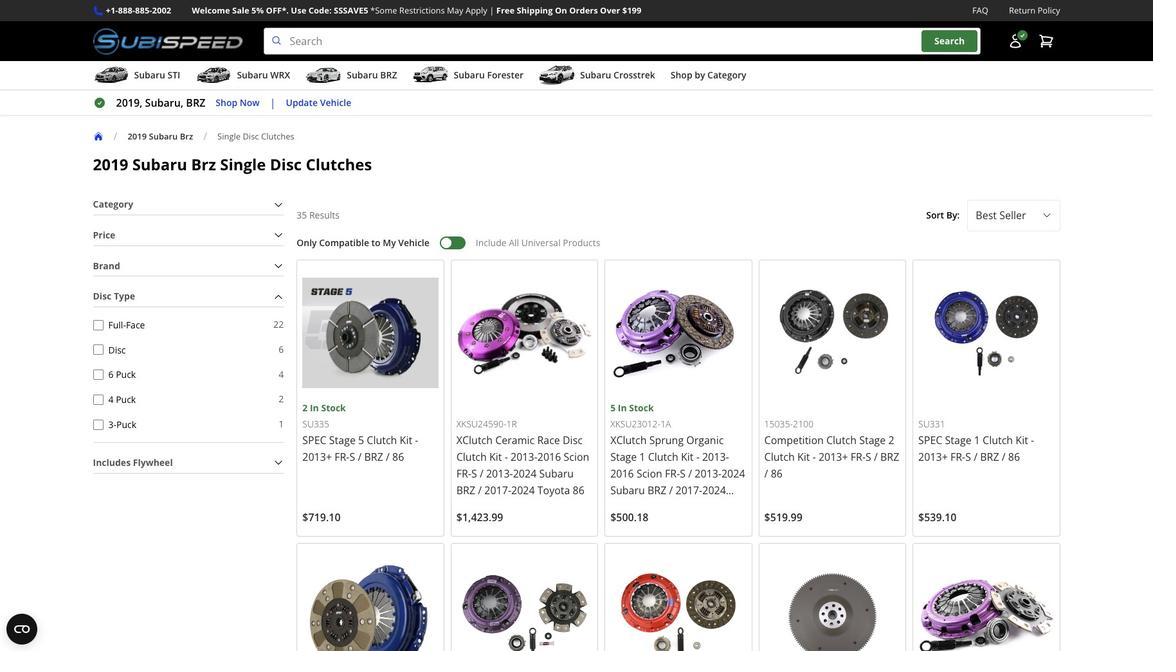 Task type: describe. For each thing, give the bounding box(es) containing it.
puck for 4 puck
[[116, 394, 136, 406]]

5 inside 2 in stock su335 spec stage 5 clutch kit - 2013+ fr-s / brz / 86
[[358, 433, 364, 448]]

a subaru crosstrek thumbnail image image
[[539, 66, 575, 85]]

xksu24590-1r
[[457, 418, 517, 430]]

xclutch sprung ceramic stage 2 clutch kit - 2013-2016 scion fr-s / 2013-2024 subaru brz / 2017-2024 toyota 86 image
[[457, 549, 593, 652]]

xksu24590-
[[457, 418, 507, 430]]

home image
[[93, 131, 103, 142]]

orders
[[569, 5, 598, 16]]

subaru,
[[145, 96, 183, 110]]

2019 subaru brz link down subaru,
[[128, 130, 203, 142]]

2016 inside xclutch ceramic race disc clutch kit - 2013-2016 scion fr-s / 2013-2024 subaru brz / 2017-2024 toyota 86
[[538, 450, 561, 464]]

0 vertical spatial single
[[217, 130, 241, 142]]

shop by category button
[[671, 64, 746, 89]]

2 for 2
[[279, 393, 284, 405]]

brz inside 5 in stock xksu23012-1a xclutch sprung organic stage 1 clutch kit - 2013- 2016 scion fr-s / 2013-2024 subaru brz / 2017-2024 toyota 86
[[648, 484, 667, 498]]

xksu23012-
[[611, 418, 661, 430]]

$1,423.99
[[457, 511, 503, 525]]

6 puck
[[108, 369, 136, 381]]

competition clutch stage 2 clutch kit - 2013+ fr-s / brz / 86
[[765, 433, 899, 481]]

by
[[695, 69, 705, 81]]

3-
[[108, 419, 116, 431]]

full-face
[[108, 319, 145, 331]]

my
[[383, 237, 396, 249]]

kit inside xclutch ceramic race disc clutch kit - 2013-2016 scion fr-s / 2013-2024 subaru brz / 2017-2024 toyota 86
[[489, 450, 502, 464]]

3-puck
[[108, 419, 136, 431]]

clutch inside 2 in stock su335 spec stage 5 clutch kit - 2013+ fr-s / brz / 86
[[367, 433, 397, 448]]

faq
[[972, 5, 989, 16]]

a subaru sti thumbnail image image
[[93, 66, 129, 85]]

include
[[476, 237, 507, 249]]

single disc clutches link
[[217, 130, 305, 142]]

2017- inside xclutch ceramic race disc clutch kit - 2013-2016 scion fr-s / 2013-2024 subaru brz / 2017-2024 toyota 86
[[485, 484, 511, 498]]

open widget image
[[6, 614, 37, 645]]

update
[[286, 96, 318, 109]]

products
[[563, 237, 600, 249]]

apply
[[466, 5, 487, 16]]

select... image
[[1042, 211, 1052, 221]]

spec stage 2+ clutch kit - 2013+ fr-s / brz / 86 image
[[303, 549, 439, 652]]

+1-888-885-2002 link
[[106, 4, 171, 17]]

restrictions
[[399, 5, 445, 16]]

sale
[[232, 5, 249, 16]]

Disc button
[[93, 345, 103, 355]]

disc type
[[93, 290, 135, 303]]

2013+ inside spec stage 1 clutch kit - 2013+ fr-s / brz / 86
[[919, 450, 948, 464]]

2019 subaru brz
[[128, 130, 193, 142]]

return
[[1009, 5, 1036, 16]]

Select... button
[[968, 200, 1060, 231]]

subaru forester
[[454, 69, 524, 81]]

may
[[447, 5, 463, 16]]

brz for 2019 subaru brz single disc clutches
[[191, 154, 216, 175]]

brz inside dropdown button
[[380, 69, 397, 81]]

2 in stock su335 spec stage 5 clutch kit - 2013+ fr-s / brz / 86
[[303, 402, 418, 464]]

stage inside 2 in stock su335 spec stage 5 clutch kit - 2013+ fr-s / brz / 86
[[329, 433, 356, 448]]

xclutch ceramic race disc clutch kit - 2013-2016 scion fr-s / 2013-2024 subaru brz / 2017-2024 toyota 86 image
[[457, 265, 593, 401]]

86 inside xclutch ceramic race disc clutch kit - 2013-2016 scion fr-s / 2013-2024 subaru brz / 2017-2024 toyota 86
[[573, 484, 585, 498]]

*some
[[371, 5, 397, 16]]

update vehicle button
[[286, 96, 351, 110]]

- inside competition clutch stage 2 clutch kit - 2013+ fr-s / brz / 86
[[813, 450, 816, 464]]

kit inside competition clutch stage 2 clutch kit - 2013+ fr-s / brz / 86
[[798, 450, 810, 464]]

35 results
[[297, 209, 340, 221]]

spec inside spec stage 1 clutch kit - 2013+ fr-s / brz / 86
[[919, 434, 943, 448]]

spec stage 5 clutch kit - 2013+ fr-s / brz / 86 image
[[303, 265, 439, 401]]

sort
[[926, 209, 944, 221]]

subaru crosstrek button
[[539, 64, 655, 89]]

1a
[[661, 418, 671, 430]]

faq link
[[972, 4, 989, 17]]

888-
[[118, 5, 135, 16]]

shop now
[[216, 96, 260, 109]]

return policy
[[1009, 5, 1060, 16]]

stock for spec
[[321, 402, 346, 414]]

86 inside 5 in stock xksu23012-1a xclutch sprung organic stage 1 clutch kit - 2013- 2016 scion fr-s / 2013-2024 subaru brz / 2017-2024 toyota 86
[[646, 500, 658, 515]]

price
[[93, 229, 115, 241]]

subispeed logo image
[[93, 28, 243, 55]]

5 in stock xksu23012-1a xclutch sprung organic stage 1 clutch kit - 2013- 2016 scion fr-s / 2013-2024 subaru brz / 2017-2024 toyota 86
[[611, 402, 745, 515]]

wrx
[[270, 69, 290, 81]]

disc inside dropdown button
[[93, 290, 111, 303]]

fr- inside xclutch ceramic race disc clutch kit - 2013-2016 scion fr-s / 2013-2024 subaru brz / 2017-2024 toyota 86
[[457, 467, 471, 481]]

competition
[[765, 433, 824, 448]]

subaru brz
[[347, 69, 397, 81]]

universal
[[522, 237, 561, 249]]

fr- inside competition clutch stage 2 clutch kit - 2013+ fr-s / brz / 86
[[851, 450, 866, 464]]

2016 inside 5 in stock xksu23012-1a xclutch sprung organic stage 1 clutch kit - 2013- 2016 scion fr-s / 2013-2024 subaru brz / 2017-2024 toyota 86
[[611, 467, 634, 481]]

off*.
[[266, 5, 289, 16]]

organic
[[686, 433, 724, 448]]

subaru inside 5 in stock xksu23012-1a xclutch sprung organic stage 1 clutch kit - 2013- 2016 scion fr-s / 2013-2024 subaru brz / 2017-2024 toyota 86
[[611, 484, 645, 498]]

shop now link
[[216, 96, 260, 110]]

includes flywheel button
[[93, 453, 284, 473]]

sti
[[168, 69, 180, 81]]

22
[[274, 318, 284, 331]]

6 for 6
[[279, 343, 284, 356]]

category
[[93, 198, 133, 210]]

s inside 2 in stock su335 spec stage 5 clutch kit - 2013+ fr-s / brz / 86
[[350, 450, 355, 464]]

xclutch ceramic race disc clutch kit - 2013-2016 scion fr-s / 2013-2024 subaru brz / 2017-2024 toyota 86
[[457, 433, 589, 498]]

Full-Face button
[[93, 320, 103, 330]]

brz inside spec stage 1 clutch kit - 2013+ fr-s / brz / 86
[[980, 450, 999, 464]]

subaru for 2019 subaru brz
[[149, 130, 178, 142]]

clutch inside spec stage 1 clutch kit - 2013+ fr-s / brz / 86
[[983, 434, 1013, 448]]

brand
[[93, 260, 120, 272]]

kit inside spec stage 1 clutch kit - 2013+ fr-s / brz / 86
[[1016, 434, 1028, 448]]

kit inside 2 in stock su335 spec stage 5 clutch kit - 2013+ fr-s / brz / 86
[[400, 433, 412, 448]]

2019,
[[116, 96, 142, 110]]

- inside spec stage 1 clutch kit - 2013+ fr-s / brz / 86
[[1031, 434, 1034, 448]]

2017- inside 5 in stock xksu23012-1a xclutch sprung organic stage 1 clutch kit - 2013- 2016 scion fr-s / 2013-2024 subaru brz / 2017-2024 toyota 86
[[676, 484, 703, 498]]

all
[[509, 237, 519, 249]]

4 puck
[[108, 394, 136, 406]]

includes flywheel
[[93, 457, 173, 469]]

xclutch inside xclutch ceramic race disc clutch kit - 2013-2016 scion fr-s / 2013-2024 subaru brz / 2017-2024 toyota 86
[[457, 433, 493, 448]]

4 Puck button
[[93, 395, 103, 405]]

disc right the disc button
[[108, 344, 126, 356]]

15035-2100
[[765, 418, 814, 430]]

includes
[[93, 457, 131, 469]]

su335
[[303, 418, 329, 430]]

update vehicle
[[286, 96, 351, 109]]

- inside 2 in stock su335 spec stage 5 clutch kit - 2013+ fr-s / brz / 86
[[415, 433, 418, 448]]

clutch inside xclutch ceramic race disc clutch kit - 2013-2016 scion fr-s / 2013-2024 subaru brz / 2017-2024 toyota 86
[[457, 450, 487, 464]]

3-Puck button
[[93, 420, 103, 430]]

category button
[[93, 195, 284, 215]]

xclutch ceramic race disc stage 2 clutch kit - 2013-2016 scion fr-s / 2013-2024 subaru brz / 2017-2024 toyota 86 image
[[919, 549, 1055, 652]]

$500.18
[[611, 511, 649, 525]]

$519.99
[[765, 511, 803, 525]]

subaru inside xclutch ceramic race disc clutch kit - 2013-2016 scion fr-s / 2013-2024 subaru brz / 2017-2024 toyota 86
[[539, 467, 574, 481]]

1 inside 5 in stock xksu23012-1a xclutch sprung organic stage 1 clutch kit - 2013- 2016 scion fr-s / 2013-2024 subaru brz / 2017-2024 toyota 86
[[640, 450, 645, 464]]

use
[[291, 5, 306, 16]]

return policy link
[[1009, 4, 1060, 17]]

stage inside spec stage 1 clutch kit - 2013+ fr-s / brz / 86
[[945, 434, 972, 448]]

brz inside xclutch ceramic race disc clutch kit - 2013-2016 scion fr-s / 2013-2024 subaru brz / 2017-2024 toyota 86
[[457, 484, 475, 498]]

shop by category
[[671, 69, 746, 81]]

a subaru brz thumbnail image image
[[306, 66, 342, 85]]

face
[[126, 319, 145, 331]]

5%
[[252, 5, 264, 16]]

brand button
[[93, 256, 284, 276]]



Task type: locate. For each thing, give the bounding box(es) containing it.
0 horizontal spatial toyota
[[538, 484, 570, 498]]

toyota inside 5 in stock xksu23012-1a xclutch sprung organic stage 1 clutch kit - 2013- 2016 scion fr-s / 2013-2024 subaru brz / 2017-2024 toyota 86
[[611, 500, 643, 515]]

shop
[[671, 69, 693, 81], [216, 96, 237, 109]]

subaru wrx
[[237, 69, 290, 81]]

1 vertical spatial scion
[[637, 467, 662, 481]]

toyota
[[538, 484, 570, 498], [611, 500, 643, 515]]

0 vertical spatial scion
[[564, 450, 589, 464]]

subaru wrx button
[[196, 64, 290, 89]]

single up 2019 subaru brz single disc clutches
[[217, 130, 241, 142]]

1 vertical spatial |
[[270, 96, 276, 110]]

6 for 6 puck
[[108, 369, 114, 381]]

1 horizontal spatial 2013+
[[819, 450, 848, 464]]

fr- inside spec stage 1 clutch kit - 2013+ fr-s / brz / 86
[[951, 450, 966, 464]]

2013+
[[303, 450, 332, 464], [819, 450, 848, 464], [919, 450, 948, 464]]

1 vertical spatial 5
[[358, 433, 364, 448]]

0 horizontal spatial scion
[[564, 450, 589, 464]]

1 vertical spatial clutches
[[306, 154, 372, 175]]

disc type button
[[93, 287, 284, 307]]

forester
[[487, 69, 524, 81]]

2019 for 2019 subaru brz single disc clutches
[[93, 154, 128, 175]]

disc
[[243, 130, 259, 142], [270, 154, 302, 175], [93, 290, 111, 303], [108, 344, 126, 356], [563, 433, 583, 448]]

category
[[708, 69, 746, 81]]

0 horizontal spatial 2016
[[538, 450, 561, 464]]

86
[[392, 450, 404, 464], [1008, 450, 1020, 464], [771, 467, 783, 481], [573, 484, 585, 498], [646, 500, 658, 515]]

0 vertical spatial 6
[[279, 343, 284, 356]]

2024
[[513, 467, 537, 481], [722, 467, 745, 481], [511, 484, 535, 498], [703, 484, 726, 498]]

0 horizontal spatial clutches
[[261, 130, 294, 142]]

0 horizontal spatial 5
[[358, 433, 364, 448]]

spec inside 2 in stock su335 spec stage 5 clutch kit - 2013+ fr-s / brz / 86
[[303, 433, 327, 448]]

subaru down race
[[539, 467, 574, 481]]

1 horizontal spatial shop
[[671, 69, 693, 81]]

race
[[537, 433, 560, 448]]

4 right 4 puck "button"
[[108, 394, 114, 406]]

subaru forester button
[[413, 64, 524, 89]]

1 vertical spatial puck
[[116, 394, 136, 406]]

spec down su331
[[919, 434, 943, 448]]

885-
[[135, 5, 152, 16]]

0 horizontal spatial vehicle
[[320, 96, 351, 109]]

spec down su335
[[303, 433, 327, 448]]

welcome
[[192, 5, 230, 16]]

fr- inside 5 in stock xksu23012-1a xclutch sprung organic stage 1 clutch kit - 2013- 2016 scion fr-s / 2013-2024 subaru brz / 2017-2024 toyota 86
[[665, 467, 680, 481]]

1 vertical spatial brz
[[191, 154, 216, 175]]

1 horizontal spatial xclutch
[[611, 433, 647, 448]]

0 vertical spatial vehicle
[[320, 96, 351, 109]]

a subaru wrx thumbnail image image
[[196, 66, 232, 85]]

0 vertical spatial 5
[[611, 402, 616, 414]]

subaru left forester
[[454, 69, 485, 81]]

subaru for subaru crosstrek
[[580, 69, 611, 81]]

a subaru forester thumbnail image image
[[413, 66, 449, 85]]

xclutch
[[457, 433, 493, 448], [611, 433, 647, 448]]

6
[[279, 343, 284, 356], [108, 369, 114, 381]]

1 horizontal spatial 4
[[279, 368, 284, 381]]

2 inside 2 in stock su335 spec stage 5 clutch kit - 2013+ fr-s / brz / 86
[[303, 402, 308, 414]]

1 vertical spatial 6
[[108, 369, 114, 381]]

shop for shop by category
[[671, 69, 693, 81]]

1 vertical spatial single
[[220, 154, 266, 175]]

2019 subaru brz link
[[128, 130, 203, 142], [128, 130, 193, 142]]

2 xclutch from the left
[[611, 433, 647, 448]]

6 down 22
[[279, 343, 284, 356]]

by:
[[947, 209, 960, 221]]

2 inside competition clutch stage 2 clutch kit - 2013+ fr-s / brz / 86
[[889, 433, 894, 448]]

1
[[279, 418, 284, 430], [974, 434, 980, 448], [640, 450, 645, 464]]

0 horizontal spatial xclutch
[[457, 433, 493, 448]]

| right now
[[270, 96, 276, 110]]

1 horizontal spatial clutches
[[306, 154, 372, 175]]

spec stage 1 clutch kit - 2013+ fr-s / brz / 86 image
[[919, 265, 1055, 401]]

subaru for subaru brz
[[347, 69, 378, 81]]

2016 down race
[[538, 450, 561, 464]]

subaru inside 'dropdown button'
[[580, 69, 611, 81]]

vehicle inside button
[[320, 96, 351, 109]]

0 vertical spatial 4
[[279, 368, 284, 381]]

1 horizontal spatial spec
[[919, 434, 943, 448]]

0 horizontal spatial 2
[[279, 393, 284, 405]]

search
[[935, 35, 965, 47]]

2019 subaru brz link down 2019, subaru, brz
[[128, 130, 193, 142]]

competition clutch stage 2 clutch kit - 2013+ fr-s / brz / 86 image
[[765, 265, 901, 401]]

1 vertical spatial vehicle
[[398, 237, 430, 249]]

only
[[297, 237, 317, 249]]

crosstrek
[[614, 69, 655, 81]]

2 horizontal spatial 2
[[889, 433, 894, 448]]

disc down single disc clutches link
[[270, 154, 302, 175]]

subaru up '$500.18'
[[611, 484, 645, 498]]

86 inside 2 in stock su335 spec stage 5 clutch kit - 2013+ fr-s / brz / 86
[[392, 450, 404, 464]]

3 2013+ from the left
[[919, 450, 948, 464]]

$199
[[622, 5, 642, 16]]

subaru
[[134, 69, 165, 81], [237, 69, 268, 81], [347, 69, 378, 81], [454, 69, 485, 81], [580, 69, 611, 81], [539, 467, 574, 481], [611, 484, 645, 498]]

s inside 5 in stock xksu23012-1a xclutch sprung organic stage 1 clutch kit - 2013- 2016 scion fr-s / 2013-2024 subaru brz / 2017-2024 toyota 86
[[680, 467, 686, 481]]

xclutch sprung organic stage 1 clutch kit - 2013-2016 scion fr-s / 2013-2024 subaru brz / 2017-2024 toyota 86 image
[[611, 265, 747, 401]]

subaru for 2019 subaru brz single disc clutches
[[132, 154, 187, 175]]

include all universal products
[[476, 237, 600, 249]]

clutches down update
[[261, 130, 294, 142]]

puck
[[116, 369, 136, 381], [116, 394, 136, 406], [116, 419, 136, 431]]

subaru crosstrek
[[580, 69, 655, 81]]

shipping
[[517, 5, 553, 16]]

0 horizontal spatial 4
[[108, 394, 114, 406]]

2016 up '$500.18'
[[611, 467, 634, 481]]

to
[[372, 237, 381, 249]]

2 spec from the left
[[919, 434, 943, 448]]

86 inside competition clutch stage 2 clutch kit - 2013+ fr-s / brz / 86
[[771, 467, 783, 481]]

2013+ down su331
[[919, 450, 948, 464]]

scion inside 5 in stock xksu23012-1a xclutch sprung organic stage 1 clutch kit - 2013- 2016 scion fr-s / 2013-2024 subaru brz / 2017-2024 toyota 86
[[637, 467, 662, 481]]

1 horizontal spatial 2
[[303, 402, 308, 414]]

0 horizontal spatial spec
[[303, 433, 327, 448]]

puck for 3-puck
[[116, 419, 136, 431]]

2019 subaru brz single disc clutches
[[93, 154, 372, 175]]

5 inside 5 in stock xksu23012-1a xclutch sprung organic stage 1 clutch kit - 2013- 2016 scion fr-s / 2013-2024 subaru brz / 2017-2024 toyota 86
[[611, 402, 616, 414]]

0 vertical spatial puck
[[116, 369, 136, 381]]

subaru for subaru wrx
[[237, 69, 268, 81]]

+1-888-885-2002
[[106, 5, 171, 16]]

s inside spec stage 1 clutch kit - 2013+ fr-s / brz / 86
[[966, 450, 971, 464]]

shop for shop now
[[216, 96, 237, 109]]

1 horizontal spatial 6
[[279, 343, 284, 356]]

only compatible to my vehicle
[[297, 237, 430, 249]]

0 vertical spatial shop
[[671, 69, 693, 81]]

brz inside 2 in stock su335 spec stage 5 clutch kit - 2013+ fr-s / brz / 86
[[364, 450, 383, 464]]

shop left by
[[671, 69, 693, 81]]

stock inside 2 in stock su335 spec stage 5 clutch kit - 2013+ fr-s / brz / 86
[[321, 402, 346, 414]]

subaru up now
[[237, 69, 268, 81]]

4 for 4
[[279, 368, 284, 381]]

subaru left sti
[[134, 69, 165, 81]]

0 vertical spatial |
[[490, 5, 494, 16]]

2 2017- from the left
[[676, 484, 703, 498]]

clutches up results
[[306, 154, 372, 175]]

$719.10
[[303, 511, 341, 525]]

1r
[[507, 418, 517, 430]]

welcome sale 5% off*. use code: sssave5
[[192, 5, 368, 16]]

| left free
[[490, 5, 494, 16]]

s inside xclutch ceramic race disc clutch kit - 2013-2016 scion fr-s / 2013-2024 subaru brz / 2017-2024 toyota 86
[[471, 467, 477, 481]]

south bend clutch stage 3 daily (400 ft/lbs) - 2013+ fr-s / brz / 86 image
[[611, 549, 747, 652]]

*some restrictions may apply | free shipping on orders over $199
[[371, 5, 642, 16]]

1 horizontal spatial in
[[618, 402, 627, 414]]

shop inside dropdown button
[[671, 69, 693, 81]]

1 vertical spatial shop
[[216, 96, 237, 109]]

s inside competition clutch stage 2 clutch kit - 2013+ fr-s / brz / 86
[[866, 450, 871, 464]]

0 horizontal spatial 2017-
[[485, 484, 511, 498]]

brz
[[380, 69, 397, 81], [186, 96, 205, 110], [364, 450, 383, 464], [881, 450, 899, 464], [980, 450, 999, 464], [457, 484, 475, 498], [648, 484, 667, 498]]

2 2013+ from the left
[[819, 450, 848, 464]]

4 down 22
[[279, 368, 284, 381]]

disc left "type"
[[93, 290, 111, 303]]

toyota inside xclutch ceramic race disc clutch kit - 2013-2016 scion fr-s / 2013-2024 subaru brz / 2017-2024 toyota 86
[[538, 484, 570, 498]]

1 2013+ from the left
[[303, 450, 332, 464]]

subaru down subaru,
[[149, 130, 178, 142]]

- inside 5 in stock xksu23012-1a xclutch sprung organic stage 1 clutch kit - 2013- 2016 scion fr-s / 2013-2024 subaru brz / 2017-2024 toyota 86
[[696, 450, 700, 464]]

disc inside xclutch ceramic race disc clutch kit - 2013-2016 scion fr-s / 2013-2024 subaru brz / 2017-2024 toyota 86
[[563, 433, 583, 448]]

2017- down organic
[[676, 484, 703, 498]]

6 right the 6 puck button
[[108, 369, 114, 381]]

2019 for 2019 subaru brz
[[128, 130, 147, 142]]

1 horizontal spatial 2016
[[611, 467, 634, 481]]

in up xksu23012-
[[618, 402, 627, 414]]

2 vertical spatial 1
[[640, 450, 645, 464]]

15035-
[[765, 418, 793, 430]]

puck down 4 puck
[[116, 419, 136, 431]]

clutches
[[261, 130, 294, 142], [306, 154, 372, 175]]

2019, subaru, brz
[[116, 96, 205, 110]]

brz up 'category' dropdown button
[[191, 154, 216, 175]]

1 vertical spatial subaru
[[132, 154, 187, 175]]

0 vertical spatial 2019
[[128, 130, 147, 142]]

1 horizontal spatial 1
[[640, 450, 645, 464]]

button image
[[1008, 34, 1023, 49]]

1 horizontal spatial 2017-
[[676, 484, 703, 498]]

on
[[555, 5, 567, 16]]

1 2017- from the left
[[485, 484, 511, 498]]

kit inside 5 in stock xksu23012-1a xclutch sprung organic stage 1 clutch kit - 2013- 2016 scion fr-s / 2013-2024 subaru brz / 2017-2024 toyota 86
[[681, 450, 694, 464]]

subaru down 2019 subaru brz
[[132, 154, 187, 175]]

2017-
[[485, 484, 511, 498], [676, 484, 703, 498]]

code:
[[309, 5, 332, 16]]

86 inside spec stage 1 clutch kit - 2013+ fr-s / brz / 86
[[1008, 450, 1020, 464]]

in up su335
[[310, 402, 319, 414]]

1 xclutch from the left
[[457, 433, 493, 448]]

0 horizontal spatial stock
[[321, 402, 346, 414]]

0 vertical spatial clutches
[[261, 130, 294, 142]]

in
[[310, 402, 319, 414], [618, 402, 627, 414]]

single down single disc clutches
[[220, 154, 266, 175]]

- inside xclutch ceramic race disc clutch kit - 2013-2016 scion fr-s / 2013-2024 subaru brz / 2017-2024 toyota 86
[[505, 450, 508, 464]]

xclutch down "xksu24590-" at bottom left
[[457, 433, 493, 448]]

stock up su335
[[321, 402, 346, 414]]

now
[[240, 96, 260, 109]]

0 horizontal spatial |
[[270, 96, 276, 110]]

flywheel
[[133, 457, 173, 469]]

1 vertical spatial 2019
[[93, 154, 128, 175]]

stock for 1a
[[629, 402, 654, 414]]

0 horizontal spatial 2013+
[[303, 450, 332, 464]]

2013+ inside competition clutch stage 2 clutch kit - 2013+ fr-s / brz / 86
[[819, 450, 848, 464]]

vehicle down the a subaru brz thumbnail image
[[320, 96, 351, 109]]

2 horizontal spatial 1
[[974, 434, 980, 448]]

2 horizontal spatial 2013+
[[919, 450, 948, 464]]

stock inside 5 in stock xksu23012-1a xclutch sprung organic stage 1 clutch kit - 2013- 2016 scion fr-s / 2013-2024 subaru brz / 2017-2024 toyota 86
[[629, 402, 654, 414]]

$539.10
[[919, 511, 957, 525]]

subaru sti
[[134, 69, 180, 81]]

brz
[[180, 130, 193, 142], [191, 154, 216, 175]]

2 vertical spatial puck
[[116, 419, 136, 431]]

1 vertical spatial toyota
[[611, 500, 643, 515]]

1 vertical spatial 1
[[974, 434, 980, 448]]

puck for 6 puck
[[116, 369, 136, 381]]

4
[[279, 368, 284, 381], [108, 394, 114, 406]]

0 vertical spatial subaru
[[149, 130, 178, 142]]

price button
[[93, 226, 284, 245]]

2013+ down su335
[[303, 450, 332, 464]]

xclutch down xksu23012-
[[611, 433, 647, 448]]

2013+ inside 2 in stock su335 spec stage 5 clutch kit - 2013+ fr-s / brz / 86
[[303, 450, 332, 464]]

shop left now
[[216, 96, 237, 109]]

4 for 4 puck
[[108, 394, 114, 406]]

in inside 2 in stock su335 spec stage 5 clutch kit - 2013+ fr-s / brz / 86
[[310, 402, 319, 414]]

1 horizontal spatial 5
[[611, 402, 616, 414]]

in for spec stage 5 clutch kit - 2013+ fr-s / brz / 86
[[310, 402, 319, 414]]

stage inside competition clutch stage 2 clutch kit - 2013+ fr-s / brz / 86
[[859, 433, 886, 448]]

brz down subaru,
[[180, 130, 193, 142]]

stage inside 5 in stock xksu23012-1a xclutch sprung organic stage 1 clutch kit - 2013- 2016 scion fr-s / 2013-2024 subaru brz / 2017-2024 toyota 86
[[611, 450, 637, 464]]

brz inside competition clutch stage 2 clutch kit - 2013+ fr-s / brz / 86
[[881, 450, 899, 464]]

disc down now
[[243, 130, 259, 142]]

disc right race
[[563, 433, 583, 448]]

subaru left crosstrek
[[580, 69, 611, 81]]

puck up 3-puck
[[116, 394, 136, 406]]

2002
[[152, 5, 171, 16]]

in inside 5 in stock xksu23012-1a xclutch sprung organic stage 1 clutch kit - 2013- 2016 scion fr-s / 2013-2024 subaru brz / 2017-2024 toyota 86
[[618, 402, 627, 414]]

in for xclutch sprung organic stage 1 clutch kit - 2013- 2016 scion fr-s / 2013-2024 subaru brz / 2017-2024 toyota 86
[[618, 402, 627, 414]]

2019
[[128, 130, 147, 142], [93, 154, 128, 175]]

0 horizontal spatial 6
[[108, 369, 114, 381]]

puck up 4 puck
[[116, 369, 136, 381]]

2019 down home "icon"
[[93, 154, 128, 175]]

free
[[496, 5, 515, 16]]

2019 down 2019,
[[128, 130, 147, 142]]

1 horizontal spatial |
[[490, 5, 494, 16]]

1 spec from the left
[[303, 433, 327, 448]]

compatible
[[319, 237, 369, 249]]

subaru right the a subaru brz thumbnail image
[[347, 69, 378, 81]]

1 in from the left
[[310, 402, 319, 414]]

+1-
[[106, 5, 118, 16]]

su331
[[919, 418, 945, 430]]

|
[[490, 5, 494, 16], [270, 96, 276, 110]]

0 horizontal spatial in
[[310, 402, 319, 414]]

stock up xksu23012-
[[629, 402, 654, 414]]

xclutch inside 5 in stock xksu23012-1a xclutch sprung organic stage 1 clutch kit - 2013- 2016 scion fr-s / 2013-2024 subaru brz / 2017-2024 toyota 86
[[611, 433, 647, 448]]

1 horizontal spatial stock
[[629, 402, 654, 414]]

sort by:
[[926, 209, 960, 221]]

fr- inside 2 in stock su335 spec stage 5 clutch kit - 2013+ fr-s / brz / 86
[[335, 450, 350, 464]]

single disc clutches
[[217, 130, 294, 142]]

1 vertical spatial 2016
[[611, 467, 634, 481]]

1 horizontal spatial toyota
[[611, 500, 643, 515]]

search input field
[[263, 28, 981, 55]]

brz for 2019 subaru brz
[[180, 130, 193, 142]]

1 stock from the left
[[321, 402, 346, 414]]

2 stock from the left
[[629, 402, 654, 414]]

scion inside xclutch ceramic race disc clutch kit - 2013-2016 scion fr-s / 2013-2024 subaru brz / 2017-2024 toyota 86
[[564, 450, 589, 464]]

2013+ down competition at the bottom right of the page
[[819, 450, 848, 464]]

2 for 2 in stock su335 spec stage 5 clutch kit - 2013+ fr-s / brz / 86
[[303, 402, 308, 414]]

clutch inside 5 in stock xksu23012-1a xclutch sprung organic stage 1 clutch kit - 2013- 2016 scion fr-s / 2013-2024 subaru brz / 2017-2024 toyota 86
[[648, 450, 678, 464]]

0 vertical spatial 2016
[[538, 450, 561, 464]]

single
[[217, 130, 241, 142], [220, 154, 266, 175]]

kit
[[400, 433, 412, 448], [1016, 434, 1028, 448], [489, 450, 502, 464], [681, 450, 694, 464], [798, 450, 810, 464]]

1 vertical spatial 4
[[108, 394, 114, 406]]

0 horizontal spatial 1
[[279, 418, 284, 430]]

subaru inside dropdown button
[[347, 69, 378, 81]]

type
[[114, 290, 135, 303]]

2017- up $1,423.99
[[485, 484, 511, 498]]

subaru for subaru sti
[[134, 69, 165, 81]]

subaru for subaru forester
[[454, 69, 485, 81]]

6 Puck button
[[93, 370, 103, 380]]

0 vertical spatial brz
[[180, 130, 193, 142]]

vehicle right my
[[398, 237, 430, 249]]

1 inside spec stage 1 clutch kit - 2013+ fr-s / brz / 86
[[974, 434, 980, 448]]

subaru brz button
[[306, 64, 397, 89]]

1 horizontal spatial vehicle
[[398, 237, 430, 249]]

subaru sti button
[[93, 64, 180, 89]]

0 vertical spatial 1
[[279, 418, 284, 430]]

0 vertical spatial toyota
[[538, 484, 570, 498]]

hks la clutch kit - 2013+ fr-s / brz / 86 image
[[765, 549, 901, 652]]

2 in from the left
[[618, 402, 627, 414]]

1 horizontal spatial scion
[[637, 467, 662, 481]]

sprung
[[649, 433, 684, 448]]

0 horizontal spatial shop
[[216, 96, 237, 109]]



Task type: vqa. For each thing, say whether or not it's contained in the screenshot.


